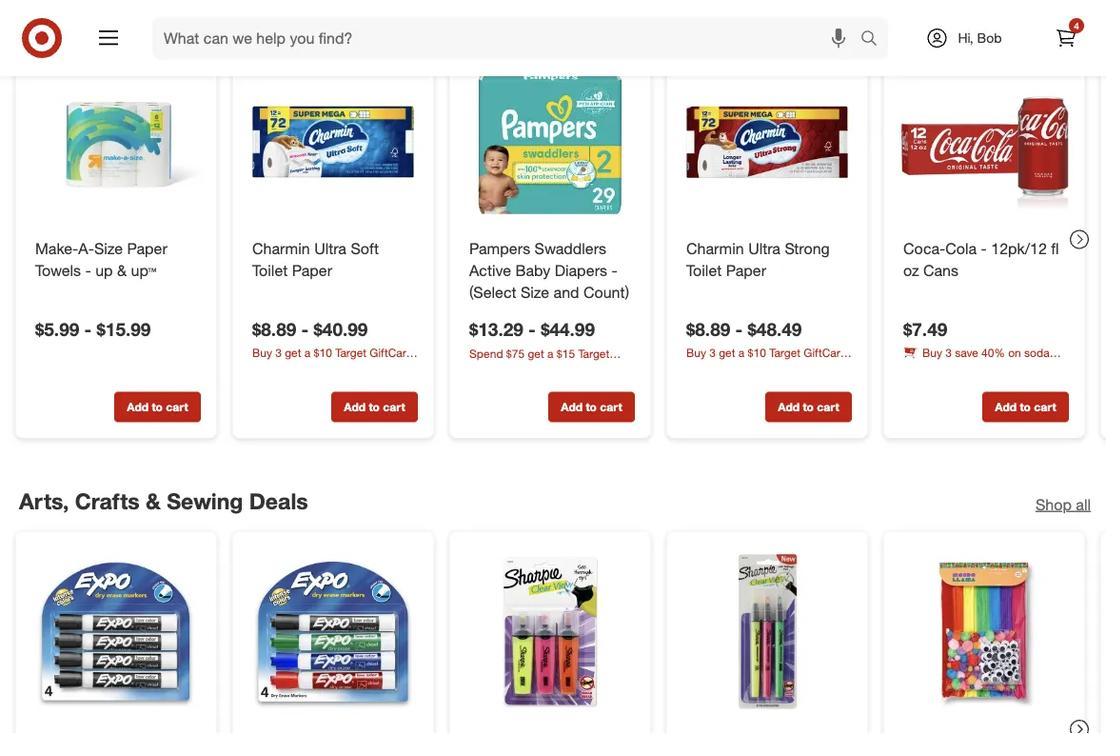 Task type: locate. For each thing, give the bounding box(es) containing it.
shop all
[[1036, 495, 1091, 514]]

$7.49
[[904, 318, 948, 340]]

paper inside charmin ultra soft toilet paper
[[292, 261, 332, 280]]

- left $48.49
[[736, 318, 743, 340]]

add to cart
[[127, 400, 188, 414], [344, 400, 405, 414], [561, 400, 622, 414], [778, 400, 839, 414], [995, 400, 1057, 414]]

pampers swaddlers active baby diapers - (select size and count) link
[[469, 238, 631, 303]]

toilet inside charmin ultra soft toilet paper
[[252, 261, 288, 280]]

$8.89 for $8.89 - $40.99
[[252, 318, 296, 340]]

add to cart button for $8.89 - $48.49
[[765, 392, 852, 422]]

sharpie clear view 3pk highlighters fine chisel tip multicolored image
[[683, 547, 852, 716], [683, 547, 852, 716]]

toilet up $8.89 - $40.99
[[252, 261, 288, 280]]

3 cart from the left
[[600, 400, 622, 414]]

diapers
[[532, 362, 570, 377]]

3
[[946, 345, 952, 360]]

coca-cola - 12pk/12 fl oz cans image
[[900, 57, 1069, 227], [900, 57, 1069, 227]]

ultra for $40.99
[[314, 240, 347, 258]]

cart
[[166, 400, 188, 414], [383, 400, 405, 414], [600, 400, 622, 414], [817, 400, 839, 414], [1034, 400, 1057, 414]]

0 vertical spatial on
[[1008, 345, 1021, 360]]

add to cart for $13.29 - $44.99
[[561, 400, 622, 414]]

a-
[[78, 240, 94, 258]]

$40.99
[[314, 318, 368, 340]]

$13.29
[[469, 319, 523, 340]]

paper
[[127, 240, 167, 258], [292, 261, 332, 280], [726, 261, 767, 280]]

add to cart button down wipes
[[548, 392, 635, 422]]

paper inside charmin ultra strong toilet paper
[[726, 261, 767, 280]]

to for $8.89 - $40.99
[[369, 400, 380, 414]]

add for $7.49
[[995, 400, 1017, 414]]

2 add to cart button from the left
[[331, 392, 418, 422]]

1 horizontal spatial on
[[1008, 345, 1021, 360]]

1 horizontal spatial $8.89
[[686, 318, 731, 340]]

& right crafts
[[146, 488, 161, 515]]

swaddlers
[[535, 240, 607, 258]]

add to cart down $15.99
[[127, 400, 188, 414]]

charmin ultra soft toilet paper image
[[248, 57, 418, 227], [248, 57, 418, 227]]

add down $15.99
[[127, 400, 149, 414]]

1 charmin from the left
[[252, 240, 310, 258]]

1 vertical spatial on
[[516, 362, 529, 377]]

paper for $8.89 - $48.49
[[726, 261, 767, 280]]

paper up $8.89 - $40.99
[[292, 261, 332, 280]]

ultra left "soft"
[[314, 240, 347, 258]]

0 horizontal spatial size
[[94, 240, 123, 258]]

1 horizontal spatial paper
[[292, 261, 332, 280]]

charmin up $8.89 - $48.49
[[686, 240, 744, 258]]

2 add from the left
[[344, 400, 366, 414]]

buy 3 save 40% on soda 12-pks
[[904, 345, 1050, 376]]

1 to from the left
[[152, 400, 163, 414]]

and
[[554, 283, 579, 302]]

4 to from the left
[[803, 400, 814, 414]]

size inside the pampers swaddlers active baby diapers - (select size and count)
[[521, 283, 549, 302]]

make-a-size paper towels - up & up™ image
[[31, 57, 201, 227], [31, 57, 201, 227]]

baby
[[516, 261, 550, 280]]

charmin inside charmin ultra strong toilet paper
[[686, 240, 744, 258]]

charmin ultra soft toilet paper
[[252, 240, 379, 280]]

5 to from the left
[[1020, 400, 1031, 414]]

deals
[[249, 488, 308, 515]]

$8.89 for $8.89 - $48.49
[[686, 318, 731, 340]]

1 toilet from the left
[[252, 261, 288, 280]]

ultra left strong
[[748, 240, 781, 258]]

2 $8.89 from the left
[[686, 318, 731, 340]]

5 add to cart button from the left
[[983, 392, 1069, 422]]

paper up $8.89 - $48.49
[[726, 261, 767, 280]]

0 horizontal spatial paper
[[127, 240, 167, 258]]

1 horizontal spatial size
[[521, 283, 549, 302]]

add to cart down $40.99
[[344, 400, 405, 414]]

$8.89 left $40.99
[[252, 318, 296, 340]]

toilet
[[252, 261, 288, 280], [686, 261, 722, 280]]

add to cart for $8.89 - $40.99
[[344, 400, 405, 414]]

oz
[[904, 261, 919, 280]]

add for $13.29 - $44.99
[[561, 400, 583, 414]]

0 vertical spatial &
[[117, 261, 127, 280]]

&
[[117, 261, 127, 280], [573, 362, 581, 377], [146, 488, 161, 515]]

add
[[127, 400, 149, 414], [344, 400, 366, 414], [561, 400, 583, 414], [778, 400, 800, 414], [995, 400, 1017, 414]]

wipes
[[584, 362, 614, 377]]

12pk/12
[[991, 240, 1047, 258]]

size down baby
[[521, 283, 549, 302]]

0 vertical spatial size
[[94, 240, 123, 258]]

0 horizontal spatial on
[[516, 362, 529, 377]]

4 link
[[1045, 17, 1087, 59]]

& right up in the left top of the page
[[117, 261, 127, 280]]

to for $8.89 - $48.49
[[803, 400, 814, 414]]

2 ultra from the left
[[748, 240, 781, 258]]

add to cart button down $48.49
[[765, 392, 852, 422]]

1 $8.89 from the left
[[252, 318, 296, 340]]

5 cart from the left
[[1034, 400, 1057, 414]]

on right 40%
[[1008, 345, 1021, 360]]

4
[[1074, 20, 1079, 31]]

4 add to cart from the left
[[778, 400, 839, 414]]

1 vertical spatial size
[[521, 283, 549, 302]]

add to cart button down $15.99
[[114, 392, 201, 422]]

1 vertical spatial &
[[573, 362, 581, 377]]

strong
[[785, 240, 830, 258]]

3 add from the left
[[561, 400, 583, 414]]

expo 4pk dry erase markers chisel tip multicolored image
[[248, 547, 418, 716], [248, 547, 418, 716]]

cart for $8.89 - $40.99
[[383, 400, 405, 414]]

add to cart button down $40.99
[[331, 392, 418, 422]]

add down $40.99
[[344, 400, 366, 414]]

charmin left "soft"
[[252, 240, 310, 258]]

2 horizontal spatial paper
[[726, 261, 767, 280]]

charmin
[[252, 240, 310, 258], [686, 240, 744, 258]]

add to cart down wipes
[[561, 400, 622, 414]]

$13.29 - $44.99 spend $75 get a $15 target giftcard on diapers & wipes
[[469, 319, 614, 377]]

add to cart button down soda on the top of page
[[983, 392, 1069, 422]]

1 horizontal spatial toilet
[[686, 261, 722, 280]]

toilet up $8.89 - $48.49
[[686, 261, 722, 280]]

pampers
[[469, 240, 530, 258]]

& down $15 at the top right
[[573, 362, 581, 377]]

5 add to cart from the left
[[995, 400, 1057, 414]]

2 to from the left
[[369, 400, 380, 414]]

& inside make-a-size paper towels - up & up™
[[117, 261, 127, 280]]

charmin inside charmin ultra soft toilet paper
[[252, 240, 310, 258]]

2 charmin from the left
[[686, 240, 744, 258]]

toilet for $8.89 - $48.49
[[686, 261, 722, 280]]

paper for $8.89 - $40.99
[[292, 261, 332, 280]]

4 cart from the left
[[817, 400, 839, 414]]

to
[[152, 400, 163, 414], [369, 400, 380, 414], [586, 400, 597, 414], [803, 400, 814, 414], [1020, 400, 1031, 414]]

count)
[[584, 283, 630, 302]]

toilet for $8.89 - $40.99
[[252, 261, 288, 280]]

5 add from the left
[[995, 400, 1017, 414]]

paper inside make-a-size paper towels - up & up™
[[127, 240, 167, 258]]

1 horizontal spatial ultra
[[748, 240, 781, 258]]

add to cart button for $7.49
[[983, 392, 1069, 422]]

add to cart button
[[114, 392, 201, 422], [331, 392, 418, 422], [548, 392, 635, 422], [765, 392, 852, 422], [983, 392, 1069, 422]]

add to cart down soda on the top of page
[[995, 400, 1057, 414]]

12-
[[904, 362, 921, 376]]

buy 3 save 40% on soda 12-pks button
[[904, 344, 1069, 376]]

add down buy 3 save 40% on soda 12-pks button
[[995, 400, 1017, 414]]

add down diapers
[[561, 400, 583, 414]]

ultra inside charmin ultra strong toilet paper
[[748, 240, 781, 258]]

cart for $8.89 - $48.49
[[817, 400, 839, 414]]

charmin ultra strong toilet paper image
[[683, 57, 852, 227], [683, 57, 852, 227]]

0 horizontal spatial charmin
[[252, 240, 310, 258]]

3 add to cart button from the left
[[548, 392, 635, 422]]

4 add from the left
[[778, 400, 800, 414]]

What can we help you find? suggestions appear below search field
[[152, 17, 865, 59]]

on
[[1008, 345, 1021, 360], [516, 362, 529, 377]]

1 horizontal spatial charmin
[[686, 240, 744, 258]]

cart for $7.49
[[1034, 400, 1057, 414]]

ultra inside charmin ultra soft toilet paper
[[314, 240, 347, 258]]

charmin for $8.89 - $40.99
[[252, 240, 310, 258]]

all
[[1076, 495, 1091, 514]]

on down $75
[[516, 362, 529, 377]]

add down $48.49
[[778, 400, 800, 414]]

- up count)
[[612, 261, 618, 280]]

get
[[528, 346, 544, 360]]

2 toilet from the left
[[686, 261, 722, 280]]

$8.89 left $48.49
[[686, 318, 731, 340]]

$5.99
[[35, 318, 79, 340]]

expo 4pk dry erase markers chisel tip black image
[[31, 547, 201, 716], [31, 547, 201, 716]]

0 horizontal spatial ultra
[[314, 240, 347, 258]]

size
[[94, 240, 123, 258], [521, 283, 549, 302]]

charmin ultra strong toilet paper link
[[686, 238, 848, 282]]

0 horizontal spatial &
[[117, 261, 127, 280]]

3 add to cart from the left
[[561, 400, 622, 414]]

coca-cola - 12pk/12 fl oz cans
[[904, 240, 1059, 280]]

2 vertical spatial &
[[146, 488, 161, 515]]

diapers
[[555, 261, 607, 280]]

3 to from the left
[[586, 400, 597, 414]]

- left up in the left top of the page
[[85, 261, 91, 280]]

- up the get
[[529, 319, 536, 340]]

soda
[[1025, 345, 1050, 360]]

$5.99 - $15.99
[[35, 318, 151, 340]]

fl
[[1051, 240, 1059, 258]]

300pc craft combo value pack - mondo llama™ image
[[900, 547, 1069, 716], [900, 547, 1069, 716]]

ultra
[[314, 240, 347, 258], [748, 240, 781, 258]]

sharpie clear view 3pk highlighters chisel tip mulitcolored image
[[466, 547, 635, 716], [466, 547, 635, 716]]

2 horizontal spatial &
[[573, 362, 581, 377]]

1 ultra from the left
[[314, 240, 347, 258]]

toilet inside charmin ultra strong toilet paper
[[686, 261, 722, 280]]

4 add to cart button from the left
[[765, 392, 852, 422]]

paper up up™
[[127, 240, 167, 258]]

2 cart from the left
[[383, 400, 405, 414]]

buy
[[923, 345, 942, 360]]

spend $75 get a $15 target giftcard on diapers & wipes button
[[469, 345, 635, 377]]

pampers swaddlers active baby diapers - (select size and count) image
[[466, 57, 635, 227], [466, 57, 635, 227]]

size up up in the left top of the page
[[94, 240, 123, 258]]

$8.89
[[252, 318, 296, 340], [686, 318, 731, 340]]

to for $13.29 - $44.99
[[586, 400, 597, 414]]

-
[[981, 240, 987, 258], [85, 261, 91, 280], [612, 261, 618, 280], [84, 318, 92, 340], [301, 318, 309, 340], [736, 318, 743, 340], [529, 319, 536, 340]]

add to cart down $48.49
[[778, 400, 839, 414]]

1 add to cart from the left
[[127, 400, 188, 414]]

search button
[[852, 17, 898, 63]]

- right "cola"
[[981, 240, 987, 258]]

2 add to cart from the left
[[344, 400, 405, 414]]

0 horizontal spatial $8.89
[[252, 318, 296, 340]]

hi,
[[958, 30, 974, 46]]

hi, bob
[[958, 30, 1002, 46]]

charmin ultra strong toilet paper
[[686, 240, 830, 280]]

0 horizontal spatial toilet
[[252, 261, 288, 280]]

add for $8.89 - $48.49
[[778, 400, 800, 414]]

& inside $13.29 - $44.99 spend $75 get a $15 target giftcard on diapers & wipes
[[573, 362, 581, 377]]



Task type: describe. For each thing, give the bounding box(es) containing it.
add to cart button for $13.29 - $44.99
[[548, 392, 635, 422]]

target
[[578, 346, 610, 360]]

(select
[[469, 283, 517, 302]]

spend
[[469, 346, 503, 360]]

cart for $13.29 - $44.99
[[600, 400, 622, 414]]

$48.49
[[748, 318, 802, 340]]

make-
[[35, 240, 78, 258]]

$15.99
[[97, 318, 151, 340]]

crafts
[[75, 488, 140, 515]]

- inside $13.29 - $44.99 spend $75 get a $15 target giftcard on diapers & wipes
[[529, 319, 536, 340]]

active
[[469, 261, 511, 280]]

- inside make-a-size paper towels - up & up™
[[85, 261, 91, 280]]

- inside coca-cola - 12pk/12 fl oz cans
[[981, 240, 987, 258]]

on inside buy 3 save 40% on soda 12-pks
[[1008, 345, 1021, 360]]

size inside make-a-size paper towels - up & up™
[[94, 240, 123, 258]]

up
[[95, 261, 113, 280]]

shop all link
[[1036, 494, 1091, 515]]

$8.89 - $48.49
[[686, 318, 802, 340]]

- left $40.99
[[301, 318, 309, 340]]

ultra for $48.49
[[748, 240, 781, 258]]

add to cart button for $8.89 - $40.99
[[331, 392, 418, 422]]

up™
[[131, 261, 156, 280]]

add to cart for $8.89 - $48.49
[[778, 400, 839, 414]]

1 cart from the left
[[166, 400, 188, 414]]

$15
[[557, 346, 575, 360]]

on inside $13.29 - $44.99 spend $75 get a $15 target giftcard on diapers & wipes
[[516, 362, 529, 377]]

sewing
[[167, 488, 243, 515]]

40%
[[982, 345, 1005, 360]]

a
[[547, 346, 554, 360]]

- right $5.99 at the top left
[[84, 318, 92, 340]]

towels
[[35, 261, 81, 280]]

add to cart for $7.49
[[995, 400, 1057, 414]]

$44.99
[[541, 319, 595, 340]]

1 add from the left
[[127, 400, 149, 414]]

$75
[[506, 346, 525, 360]]

search
[[852, 31, 898, 49]]

save
[[955, 345, 979, 360]]

- inside the pampers swaddlers active baby diapers - (select size and count)
[[612, 261, 618, 280]]

charmin for $8.89 - $48.49
[[686, 240, 744, 258]]

soft
[[351, 240, 379, 258]]

to for $7.49
[[1020, 400, 1031, 414]]

pks
[[921, 362, 939, 376]]

pampers swaddlers active baby diapers - (select size and count)
[[469, 240, 630, 302]]

cans
[[924, 261, 959, 280]]

coca-cola - 12pk/12 fl oz cans link
[[904, 238, 1065, 282]]

1 add to cart button from the left
[[114, 392, 201, 422]]

make-a-size paper towels - up & up™ link
[[35, 238, 197, 282]]

make-a-size paper towels - up & up™
[[35, 240, 167, 280]]

arts,
[[19, 488, 69, 515]]

shop
[[1036, 495, 1072, 514]]

charmin ultra soft toilet paper link
[[252, 238, 414, 282]]

coca-
[[904, 240, 946, 258]]

giftcard
[[469, 362, 513, 377]]

1 horizontal spatial &
[[146, 488, 161, 515]]

cola
[[946, 240, 977, 258]]

arts, crafts & sewing deals
[[19, 488, 308, 515]]

bob
[[977, 30, 1002, 46]]

add for $8.89 - $40.99
[[344, 400, 366, 414]]

$8.89 - $40.99
[[252, 318, 368, 340]]



Task type: vqa. For each thing, say whether or not it's contained in the screenshot.
Theme:
no



